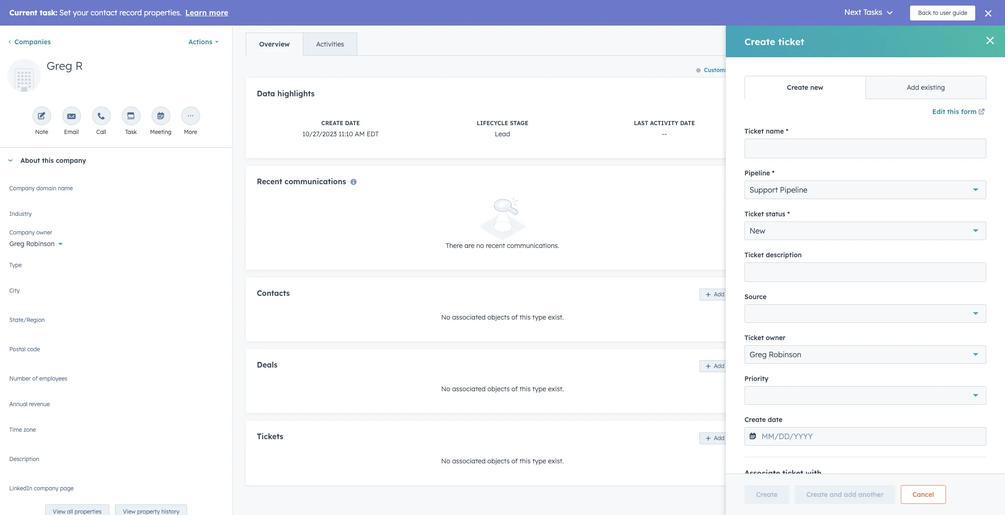 Task type: locate. For each thing, give the bounding box(es) containing it.
overview button
[[246, 33, 303, 55]]

0 vertical spatial no associated objects of this type exist.
[[441, 313, 564, 322]]

Postal code text field
[[9, 344, 223, 363]]

company up the greg robinson
[[9, 229, 35, 236]]

0 vertical spatial exist.
[[548, 313, 564, 322]]

these
[[928, 459, 946, 468]]

child down related companies
[[833, 378, 847, 386]]

2 no associated objects of this type exist. from the top
[[441, 385, 564, 393]]

caret image up build
[[780, 442, 786, 445]]

child down organizational at the right bottom of page
[[914, 408, 927, 415]]

3 + from the top
[[977, 192, 981, 200]]

1 vertical spatial the
[[795, 321, 805, 329]]

0 vertical spatial + add
[[977, 34, 996, 42]]

greg inside popup button
[[9, 240, 24, 248]]

2 vertical spatial add button
[[700, 432, 731, 444]]

2 vertical spatial no associated objects of this type exist.
[[441, 457, 564, 465]]

(0) inside dropdown button
[[828, 217, 837, 226]]

0 horizontal spatial with
[[865, 54, 878, 62]]

company
[[9, 185, 35, 192], [9, 229, 35, 236]]

exist. for deals
[[548, 385, 564, 393]]

see
[[782, 54, 794, 62], [782, 321, 794, 329]]

1 + add button from the top
[[977, 32, 996, 43]]

your left the team.
[[894, 459, 907, 468]]

1 vertical spatial deals
[[257, 360, 278, 369]]

add button for contacts
[[700, 288, 731, 301]]

1 vertical spatial with
[[904, 237, 917, 246]]

company down related companies dropdown button
[[849, 378, 877, 386]]

1 vertical spatial companies
[[820, 358, 857, 366]]

2 type from the top
[[533, 385, 546, 393]]

0 vertical spatial (0)
[[824, 34, 834, 42]]

0 vertical spatial the
[[795, 54, 805, 62]]

0 horizontal spatial your
[[859, 321, 873, 329]]

parent up r.
[[802, 378, 823, 386]]

associated inside collect and track payments associated with this company using hubspot payments.
[[868, 237, 902, 246]]

your down 'attachments' 'dropdown button'
[[859, 321, 873, 329]]

companies up edit popup button
[[14, 38, 51, 46]]

caret image inside related companies dropdown button
[[780, 361, 786, 363]]

2023
[[869, 130, 883, 138]]

customize tabs link
[[691, 63, 759, 78]]

1 vertical spatial your
[[894, 459, 907, 468]]

add child company
[[902, 408, 953, 415]]

to down related companies dropdown button
[[879, 378, 886, 386]]

caret image for related companies
[[780, 361, 786, 363]]

caret image for about this company
[[7, 159, 13, 162]]

track up payments.
[[819, 237, 834, 246]]

1 vertical spatial no associated objects of this type exist.
[[441, 385, 564, 393]]

0 horizontal spatial or
[[817, 470, 823, 479]]

date
[[345, 120, 360, 127], [680, 120, 695, 127]]

caret image inside about this company dropdown button
[[7, 159, 13, 162]]

revenue
[[29, 401, 50, 408]]

the left people
[[795, 54, 805, 62]]

1 horizontal spatial or
[[824, 378, 831, 386]]

1 horizontal spatial date
[[680, 120, 695, 127]]

companies right related
[[820, 358, 857, 366]]

1 horizontal spatial deals
[[793, 83, 812, 92]]

1 no associated objects of this type exist. from the top
[[441, 313, 564, 322]]

manage link
[[970, 438, 996, 449]]

recent communications
[[257, 177, 346, 186]]

-
[[898, 108, 901, 116], [662, 130, 665, 138], [665, 130, 667, 138]]

johnson
[[809, 108, 837, 116]]

to right 'attached'
[[851, 321, 857, 329]]

child inside button
[[914, 408, 927, 415]]

(0) right the payments
[[828, 217, 837, 226]]

last
[[634, 120, 648, 127]]

0 horizontal spatial child
[[833, 378, 847, 386]]

companies link
[[7, 38, 51, 46]]

- for -
[[665, 130, 667, 138]]

parent up playbooks dropdown button
[[837, 408, 855, 415]]

to inside add a parent or child company to track the organizational structure for greg r.
[[879, 378, 886, 386]]

1 vertical spatial objects
[[488, 385, 510, 393]]

page
[[60, 485, 74, 492]]

0 vertical spatial +
[[977, 34, 981, 42]]

1 vertical spatial +
[[977, 83, 981, 92]]

see left people
[[782, 54, 794, 62]]

to
[[851, 321, 857, 329], [943, 321, 949, 329], [879, 378, 886, 386]]

view associated deals
[[782, 162, 854, 170]]

greg for greg r
[[47, 59, 72, 73]]

1 vertical spatial track
[[887, 378, 903, 386]]

1 vertical spatial parent
[[837, 408, 855, 415]]

zone
[[24, 426, 36, 433]]

deals inside deals (1) dropdown button
[[793, 83, 812, 92]]

1 horizontal spatial with
[[904, 237, 917, 246]]

companies inside related companies dropdown button
[[820, 358, 857, 366]]

date right activity
[[680, 120, 695, 127]]

company inside dropdown button
[[56, 156, 86, 165]]

contacts inside dropdown button
[[793, 34, 822, 42]]

add child company button
[[894, 404, 961, 419]]

1 vertical spatial greg
[[9, 240, 24, 248]]

build a library of sales resources for your team. these could include call scripts or positioning guides.
[[782, 459, 988, 479]]

caret image left related
[[780, 361, 786, 363]]

record. down contacts (0) dropdown button
[[892, 54, 914, 62]]

see for see the files attached to your activities or uploaded to this record.
[[782, 321, 794, 329]]

company up name
[[56, 156, 86, 165]]

highlights
[[277, 89, 315, 98]]

1 horizontal spatial for
[[883, 459, 892, 468]]

companies
[[14, 38, 51, 46], [820, 358, 857, 366]]

0 vertical spatial company
[[9, 185, 35, 192]]

greg
[[47, 59, 72, 73], [9, 240, 24, 248], [793, 389, 808, 397]]

see the files attached to your activities or uploaded to this record.
[[782, 321, 985, 329]]

0 vertical spatial with
[[865, 54, 878, 62]]

0 horizontal spatial deals
[[257, 360, 278, 369]]

1 objects from the top
[[488, 313, 510, 322]]

no for tickets
[[441, 457, 450, 465]]

no for deals
[[441, 385, 450, 393]]

0 horizontal spatial contacts
[[257, 288, 290, 298]]

1 vertical spatial child
[[914, 408, 927, 415]]

for inside add a parent or child company to track the organizational structure for greg r.
[[782, 389, 791, 397]]

0 vertical spatial deals
[[793, 83, 812, 92]]

recent
[[257, 177, 282, 186]]

0 vertical spatial add button
[[700, 288, 731, 301]]

of
[[512, 313, 518, 322], [32, 375, 38, 382], [512, 385, 518, 393], [512, 457, 518, 465], [827, 459, 833, 468]]

greg left r.
[[793, 389, 808, 397]]

2 vertical spatial greg
[[793, 389, 808, 397]]

1 horizontal spatial your
[[894, 459, 907, 468]]

or down library
[[817, 470, 823, 479]]

0 horizontal spatial for
[[782, 389, 791, 397]]

number
[[9, 375, 31, 382]]

1 add button from the top
[[700, 288, 731, 301]]

company left using
[[931, 237, 960, 246]]

customize tabs
[[704, 67, 747, 74]]

1 vertical spatial no
[[441, 385, 450, 393]]

1 vertical spatial for
[[883, 459, 892, 468]]

customize
[[704, 67, 733, 74]]

1 type from the top
[[533, 313, 546, 322]]

tabs
[[735, 67, 747, 74]]

0 horizontal spatial date
[[345, 120, 360, 127]]

(0) up people
[[824, 34, 834, 42]]

0 horizontal spatial track
[[819, 237, 834, 246]]

1 + from the top
[[977, 34, 981, 42]]

1 exist. from the top
[[548, 313, 564, 322]]

type for contacts
[[533, 313, 546, 322]]

maria johnson (sample contact) - new deal
[[788, 108, 934, 116]]

lead
[[495, 130, 510, 138]]

(0) for payments (0)
[[828, 217, 837, 226]]

company
[[56, 156, 86, 165], [931, 237, 960, 246], [849, 378, 877, 386], [856, 408, 881, 415], [928, 408, 953, 415], [34, 485, 58, 492]]

1 horizontal spatial parent
[[837, 408, 855, 415]]

2 horizontal spatial greg
[[793, 389, 808, 397]]

maria johnson (sample contact) - new deal link
[[788, 108, 934, 116]]

a inside build a library of sales resources for your team. these could include call scripts or positioning guides.
[[799, 459, 803, 468]]

the left organizational at the right bottom of page
[[905, 378, 915, 386]]

+ add for (1)
[[977, 83, 996, 92]]

Search HubSpot search field
[[874, 5, 988, 20]]

add button
[[700, 288, 731, 301], [700, 360, 731, 372], [700, 432, 731, 444]]

positioning
[[825, 470, 859, 479]]

2 vertical spatial +
[[977, 192, 981, 200]]

2 date from the left
[[680, 120, 695, 127]]

with down contacts (0) dropdown button
[[865, 54, 878, 62]]

+ add
[[977, 34, 996, 42], [977, 83, 996, 92], [977, 192, 996, 200]]

2 no from the top
[[441, 385, 450, 393]]

1 horizontal spatial track
[[887, 378, 903, 386]]

1 horizontal spatial record.
[[964, 321, 985, 329]]

3 no from the top
[[441, 457, 450, 465]]

contacts (0) button
[[773, 25, 973, 50]]

greg inside add a parent or child company to track the organizational structure for greg r.
[[793, 389, 808, 397]]

am
[[355, 130, 365, 138]]

files
[[807, 321, 819, 329]]

0 vertical spatial see
[[782, 54, 794, 62]]

3 no associated objects of this type exist. from the top
[[441, 457, 564, 465]]

0 vertical spatial for
[[782, 389, 791, 397]]

0 vertical spatial child
[[833, 378, 847, 386]]

for
[[782, 389, 791, 397], [883, 459, 892, 468]]

maria
[[788, 108, 807, 116]]

date up 11:10
[[345, 120, 360, 127]]

a down related
[[796, 378, 801, 386]]

1 company from the top
[[9, 185, 35, 192]]

contact)
[[868, 108, 896, 116]]

2 vertical spatial type
[[533, 457, 546, 465]]

add a parent or child company to track the organizational structure for greg r.
[[782, 378, 990, 397]]

2 vertical spatial + add
[[977, 192, 996, 200]]

1 horizontal spatial companies
[[820, 358, 857, 366]]

(0) for contacts (0)
[[824, 34, 834, 42]]

a inside add a parent or child company to track the organizational structure for greg r.
[[796, 378, 801, 386]]

meeting
[[150, 128, 171, 135]]

0 horizontal spatial record.
[[892, 54, 914, 62]]

2 add button from the top
[[700, 360, 731, 372]]

add button for tickets
[[700, 432, 731, 444]]

no associated objects of this type exist. for contacts
[[441, 313, 564, 322]]

no associated objects of this type exist. for deals
[[441, 385, 564, 393]]

caret image
[[780, 220, 786, 223]]

payments (0) button
[[773, 209, 992, 234]]

1 see from the top
[[782, 54, 794, 62]]

1 vertical spatial add button
[[700, 360, 731, 372]]

attachments button
[[773, 292, 966, 317]]

1 vertical spatial contacts
[[257, 288, 290, 298]]

caret image inside 'attachments' 'dropdown button'
[[780, 304, 786, 306]]

caret image inside playbooks dropdown button
[[780, 442, 786, 445]]

1 vertical spatial or
[[824, 378, 831, 386]]

1 horizontal spatial to
[[879, 378, 886, 386]]

2 vertical spatial the
[[905, 378, 915, 386]]

1 horizontal spatial greg
[[47, 59, 72, 73]]

3 objects from the top
[[488, 457, 510, 465]]

2 + from the top
[[977, 83, 981, 92]]

type for tickets
[[533, 457, 546, 465]]

of for tickets
[[512, 457, 518, 465]]

State/Region text field
[[9, 315, 223, 334]]

the left files
[[795, 321, 805, 329]]

view associated deals link
[[782, 161, 854, 172]]

2 vertical spatial or
[[817, 470, 823, 479]]

1 vertical spatial type
[[533, 385, 546, 393]]

0 horizontal spatial parent
[[802, 378, 823, 386]]

2 vertical spatial objects
[[488, 457, 510, 465]]

0 horizontal spatial greg
[[9, 240, 24, 248]]

0 vertical spatial companies
[[14, 38, 51, 46]]

deals for deals (1)
[[793, 83, 812, 92]]

a
[[796, 378, 801, 386], [799, 459, 803, 468]]

a right build
[[799, 459, 803, 468]]

0 vertical spatial + add button
[[977, 32, 996, 43]]

caret image left attachments
[[780, 304, 786, 306]]

task
[[125, 128, 137, 135]]

greg left r
[[47, 59, 72, 73]]

caret image left contacts (0)
[[780, 37, 786, 39]]

1 vertical spatial exist.
[[548, 385, 564, 393]]

of for deals
[[512, 385, 518, 393]]

related
[[793, 358, 818, 366]]

0 vertical spatial greg
[[47, 59, 72, 73]]

amount:
[[788, 119, 814, 127]]

caret image inside contacts (0) dropdown button
[[780, 37, 786, 39]]

1 vertical spatial + add
[[977, 83, 996, 92]]

1 vertical spatial (0)
[[828, 217, 837, 226]]

company inside add a parent or child company to track the organizational structure for greg r.
[[849, 378, 877, 386]]

exist. for contacts
[[548, 313, 564, 322]]

greg for greg robinson
[[9, 240, 24, 248]]

for right resources on the bottom
[[883, 459, 892, 468]]

linkedin
[[9, 485, 32, 492]]

track
[[819, 237, 834, 246], [887, 378, 903, 386]]

type
[[533, 313, 546, 322], [533, 385, 546, 393], [533, 457, 546, 465]]

2 vertical spatial exist.
[[548, 457, 564, 465]]

objects for deals
[[488, 385, 510, 393]]

view
[[782, 162, 798, 170]]

caret image left about
[[7, 159, 13, 162]]

0 vertical spatial parent
[[802, 378, 823, 386]]

employees
[[39, 375, 67, 382]]

your
[[859, 321, 873, 329], [894, 459, 907, 468]]

add button
[[970, 296, 996, 314]]

0 horizontal spatial to
[[851, 321, 857, 329]]

Description text field
[[9, 454, 223, 473]]

call
[[96, 128, 106, 135]]

payments.
[[811, 249, 843, 257]]

2 objects from the top
[[488, 385, 510, 393]]

see left files
[[782, 321, 794, 329]]

1 horizontal spatial child
[[914, 408, 927, 415]]

2 exist. from the top
[[548, 385, 564, 393]]

playbooks button
[[773, 431, 966, 456]]

tickets
[[257, 432, 283, 441]]

1 no from the top
[[441, 313, 450, 322]]

deal
[[919, 108, 934, 116]]

1 vertical spatial a
[[799, 459, 803, 468]]

caret image
[[780, 37, 786, 39], [7, 159, 13, 162], [780, 304, 786, 306], [780, 361, 786, 363], [780, 442, 786, 445]]

or inside add a parent or child company to track the organizational structure for greg r.
[[824, 378, 831, 386]]

navigation
[[246, 33, 358, 56]]

2 see from the top
[[782, 321, 794, 329]]

with down payments (0) dropdown button
[[904, 237, 917, 246]]

greg down company owner
[[9, 240, 24, 248]]

2 vertical spatial no
[[441, 457, 450, 465]]

0 vertical spatial type
[[533, 313, 546, 322]]

0 vertical spatial record.
[[892, 54, 914, 62]]

deals
[[793, 83, 812, 92], [257, 360, 278, 369]]

record. down add popup button
[[964, 321, 985, 329]]

3 exist. from the top
[[548, 457, 564, 465]]

Annual revenue text field
[[9, 399, 223, 414]]

for left r.
[[782, 389, 791, 397]]

library
[[805, 459, 825, 468]]

1 + add from the top
[[977, 34, 996, 42]]

0 vertical spatial a
[[796, 378, 801, 386]]

1 vertical spatial + add button
[[977, 82, 996, 93]]

+ for contacts (0)
[[977, 34, 981, 42]]

+
[[977, 34, 981, 42], [977, 83, 981, 92], [977, 192, 981, 200]]

hubspot
[[782, 249, 809, 257]]

(0) inside dropdown button
[[824, 34, 834, 42]]

stage:
[[788, 141, 808, 149]]

1 horizontal spatial contacts
[[793, 34, 822, 42]]

0 vertical spatial objects
[[488, 313, 510, 322]]

1 date from the left
[[345, 120, 360, 127]]

track down related companies dropdown button
[[887, 378, 903, 386]]

0 vertical spatial or
[[904, 321, 910, 329]]

+ for deals (1)
[[977, 83, 981, 92]]

record.
[[892, 54, 914, 62], [964, 321, 985, 329]]

annual revenue
[[9, 401, 50, 408]]

the for files
[[795, 321, 805, 329]]

or right activities
[[904, 321, 910, 329]]

2 + add button from the top
[[977, 82, 996, 93]]

no associated objects of this type exist.
[[441, 313, 564, 322], [441, 385, 564, 393], [441, 457, 564, 465]]

2 + add from the top
[[977, 83, 996, 92]]

playbooks
[[793, 439, 827, 448]]

0 vertical spatial contacts
[[793, 34, 822, 42]]

to right uploaded
[[943, 321, 949, 329]]

2 company from the top
[[9, 229, 35, 236]]

company left domain
[[9, 185, 35, 192]]

1 vertical spatial see
[[782, 321, 794, 329]]

see for see the people associated with this record.
[[782, 54, 794, 62]]

2 vertical spatial + add button
[[977, 190, 996, 202]]

3 add button from the top
[[700, 432, 731, 444]]

+ add button for (0)
[[977, 32, 996, 43]]

1 vertical spatial company
[[9, 229, 35, 236]]

0 vertical spatial no
[[441, 313, 450, 322]]

0 vertical spatial track
[[819, 237, 834, 246]]

november
[[824, 130, 856, 138]]

3 type from the top
[[533, 457, 546, 465]]

or down related companies
[[824, 378, 831, 386]]



Task type: vqa. For each thing, say whether or not it's contained in the screenshot.
your to the right
yes



Task type: describe. For each thing, give the bounding box(es) containing it.
deals (1)
[[793, 83, 822, 92]]

name
[[58, 185, 73, 192]]

people
[[807, 54, 828, 62]]

attached
[[821, 321, 849, 329]]

activity
[[650, 120, 679, 127]]

- for contact)
[[898, 108, 901, 116]]

description
[[9, 456, 39, 463]]

0 horizontal spatial companies
[[14, 38, 51, 46]]

meeting image
[[157, 112, 165, 121]]

no for contacts
[[441, 313, 450, 322]]

date inside 'create date 10/27/2023 11:10 am edt'
[[345, 120, 360, 127]]

3 + add button from the top
[[977, 190, 996, 202]]

objects for contacts
[[488, 313, 510, 322]]

the inside add a parent or child company to track the organizational structure for greg r.
[[905, 378, 915, 386]]

note
[[35, 128, 48, 135]]

no
[[476, 241, 484, 250]]

date:
[[807, 130, 822, 138]]

call
[[782, 470, 793, 479]]

more image
[[186, 112, 195, 121]]

deals for deals
[[257, 360, 278, 369]]

owner
[[36, 229, 52, 236]]

last activity date --
[[634, 120, 695, 138]]

call image
[[97, 112, 105, 121]]

2 horizontal spatial or
[[904, 321, 910, 329]]

company left page
[[34, 485, 58, 492]]

date inside last activity date --
[[680, 120, 695, 127]]

related companies button
[[773, 349, 996, 375]]

add inside add a parent or child company to track the organizational structure for greg r.
[[782, 378, 795, 386]]

Number of employees text field
[[9, 374, 223, 389]]

collect and track payments associated with this company using hubspot payments.
[[782, 237, 978, 257]]

track inside collect and track payments associated with this company using hubspot payments.
[[819, 237, 834, 246]]

resources
[[852, 459, 881, 468]]

time zone
[[9, 426, 36, 433]]

this inside collect and track payments associated with this company using hubspot payments.
[[918, 237, 929, 246]]

greg robinson button
[[9, 235, 223, 250]]

or inside build a library of sales resources for your team. these could include call scripts or positioning guides.
[[817, 470, 823, 479]]

activities
[[316, 40, 344, 48]]

task image
[[127, 112, 135, 121]]

navigation containing overview
[[246, 33, 358, 56]]

City text field
[[9, 286, 223, 304]]

caret image for attachments
[[780, 304, 786, 306]]

3 + add from the top
[[977, 192, 996, 200]]

company inside collect and track payments associated with this company using hubspot payments.
[[931, 237, 960, 246]]

payments
[[793, 217, 826, 226]]

company owner
[[9, 229, 52, 236]]

r
[[75, 59, 83, 73]]

Time zone text field
[[9, 425, 223, 444]]

your inside build a library of sales resources for your team. these could include call scripts or positioning guides.
[[894, 459, 907, 468]]

add parent company
[[825, 408, 881, 415]]

contacts for contacts
[[257, 288, 290, 298]]

close
[[788, 130, 805, 138]]

and
[[805, 237, 817, 246]]

1 vertical spatial record.
[[964, 321, 985, 329]]

new
[[903, 108, 917, 116]]

10/27/2023
[[303, 130, 337, 138]]

add inside popup button
[[976, 301, 989, 309]]

lifecycle
[[477, 120, 508, 127]]

(sample
[[839, 108, 866, 116]]

city
[[9, 287, 20, 294]]

caret image for playbooks
[[780, 442, 786, 445]]

parent inside add a parent or child company to track the organizational structure for greg r.
[[802, 378, 823, 386]]

company for company owner
[[9, 229, 35, 236]]

+ add button for (1)
[[977, 82, 996, 93]]

lifecycle stage lead
[[477, 120, 528, 138]]

email
[[64, 128, 79, 135]]

activities button
[[303, 33, 357, 55]]

caret image for contacts (0)
[[780, 37, 786, 39]]

structure
[[963, 378, 990, 386]]

see the people associated with this record.
[[782, 54, 914, 62]]

type for deals
[[533, 385, 546, 393]]

a for build
[[799, 459, 803, 468]]

objects for tickets
[[488, 457, 510, 465]]

0 vertical spatial your
[[859, 321, 873, 329]]

track inside add a parent or child company to track the organizational structure for greg r.
[[887, 378, 903, 386]]

type
[[9, 262, 22, 269]]

team.
[[909, 459, 927, 468]]

edit button
[[7, 59, 41, 95]]

communications.
[[507, 241, 559, 250]]

a for add
[[796, 378, 801, 386]]

no associated objects of this type exist. for tickets
[[441, 457, 564, 465]]

recent
[[486, 241, 505, 250]]

company for company domain name
[[9, 185, 35, 192]]

email image
[[67, 112, 76, 121]]

more
[[184, 128, 197, 135]]

of for contacts
[[512, 313, 518, 322]]

add parent company button
[[817, 404, 889, 419]]

+ add for (0)
[[977, 34, 996, 42]]

create date 10/27/2023 11:10 am edt
[[303, 120, 379, 138]]

data highlights
[[257, 89, 315, 98]]

company down organizational at the right bottom of page
[[928, 408, 953, 415]]

build
[[782, 459, 798, 468]]

there are no recent communications.
[[446, 241, 559, 250]]

postal
[[9, 346, 26, 353]]

child inside add a parent or child company to track the organizational structure for greg r.
[[833, 378, 847, 386]]

create
[[321, 120, 343, 127]]

parent inside the "add parent company" button
[[837, 408, 855, 415]]

domain
[[36, 185, 56, 192]]

with inside collect and track payments associated with this company using hubspot payments.
[[904, 237, 917, 246]]

LinkedIn company page text field
[[9, 484, 223, 502]]

add playbooks button
[[857, 488, 921, 503]]

2 horizontal spatial to
[[943, 321, 949, 329]]

using
[[962, 237, 978, 246]]

11:10
[[339, 130, 353, 138]]

communications
[[285, 177, 346, 186]]

actions button
[[182, 33, 225, 51]]

time
[[9, 426, 22, 433]]

of inside build a library of sales resources for your team. these could include call scripts or positioning guides.
[[827, 459, 833, 468]]

collect
[[782, 237, 803, 246]]

this inside dropdown button
[[42, 156, 54, 165]]

related companies
[[793, 358, 857, 366]]

attachments
[[793, 301, 835, 309]]

(1)
[[814, 83, 822, 92]]

actions
[[188, 38, 212, 46]]

for inside build a library of sales resources for your team. these could include call scripts or positioning guides.
[[883, 459, 892, 468]]

search image
[[986, 9, 992, 16]]

number of employees
[[9, 375, 67, 382]]

include
[[966, 459, 988, 468]]

26,
[[858, 130, 867, 138]]

contacts for contacts (0)
[[793, 34, 822, 42]]

note image
[[37, 112, 46, 121]]

data
[[257, 89, 275, 98]]

activities
[[874, 321, 902, 329]]

greg r
[[47, 59, 83, 73]]

company down add a parent or child company to track the organizational structure for greg r.
[[856, 408, 881, 415]]

add button for deals
[[700, 360, 731, 372]]

about this company
[[20, 156, 86, 165]]

greg robinson
[[9, 240, 55, 248]]

the for people
[[795, 54, 805, 62]]

state/region
[[9, 316, 45, 323]]

exist. for tickets
[[548, 457, 564, 465]]



